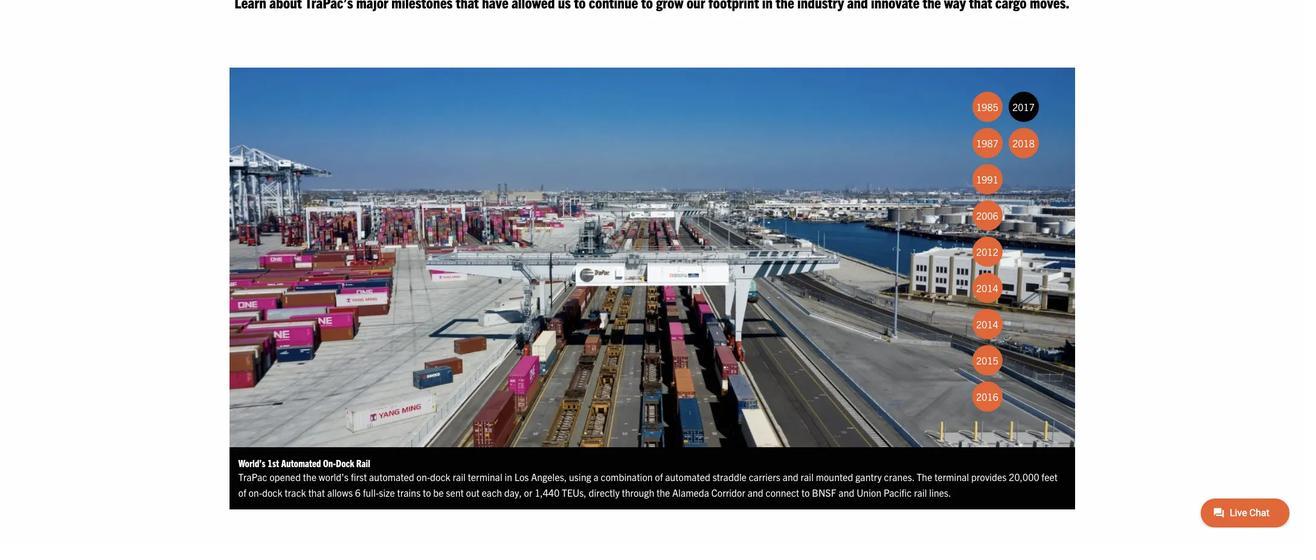 Task type: describe. For each thing, give the bounding box(es) containing it.
that
[[308, 487, 325, 499]]

feet
[[1042, 472, 1058, 484]]

in
[[505, 472, 513, 484]]

2012
[[977, 246, 999, 258]]

a
[[594, 472, 599, 484]]

2 automated from the left
[[666, 472, 711, 484]]

2006
[[977, 210, 999, 222]]

6
[[355, 487, 361, 499]]

0 horizontal spatial rail
[[453, 472, 466, 484]]

teus,
[[562, 487, 587, 499]]

allows
[[327, 487, 353, 499]]

2 horizontal spatial and
[[839, 487, 855, 499]]

1 vertical spatial on-
[[249, 487, 262, 499]]

trains
[[397, 487, 421, 499]]

2015
[[977, 355, 999, 367]]

1991
[[977, 174, 999, 186]]

2016
[[977, 391, 999, 403]]

trapac
[[238, 472, 267, 484]]

1st
[[268, 457, 279, 469]]

first
[[351, 472, 367, 484]]

0 horizontal spatial the
[[303, 472, 317, 484]]

alameda
[[673, 487, 710, 499]]

world's
[[319, 472, 349, 484]]

carriers
[[749, 472, 781, 484]]

1 vertical spatial dock
[[262, 487, 283, 499]]

cranes.
[[885, 472, 915, 484]]

2017
[[1013, 101, 1035, 113]]

the
[[917, 472, 933, 484]]

track
[[285, 487, 306, 499]]

trapac los angeles on-dock rail image
[[229, 68, 1076, 448]]

automated
[[281, 457, 321, 469]]

2 horizontal spatial rail
[[915, 487, 928, 499]]

union
[[857, 487, 882, 499]]

out
[[466, 487, 480, 499]]

corridor
[[712, 487, 746, 499]]

1 vertical spatial the
[[657, 487, 671, 499]]

provides
[[972, 472, 1007, 484]]

pacific
[[884, 487, 912, 499]]



Task type: locate. For each thing, give the bounding box(es) containing it.
2018
[[1013, 137, 1035, 149]]

1 to from the left
[[423, 487, 431, 499]]

bnsf
[[812, 487, 837, 499]]

through
[[622, 487, 655, 499]]

the
[[303, 472, 317, 484], [657, 487, 671, 499]]

1 horizontal spatial automated
[[666, 472, 711, 484]]

rail
[[453, 472, 466, 484], [801, 472, 814, 484], [915, 487, 928, 499]]

rail
[[357, 457, 370, 469]]

terminal up lines.
[[935, 472, 970, 484]]

be
[[434, 487, 444, 499]]

1 automated from the left
[[369, 472, 415, 484]]

day,
[[505, 487, 522, 499]]

of down trapac
[[238, 487, 246, 499]]

to
[[423, 487, 431, 499], [802, 487, 810, 499]]

0 horizontal spatial automated
[[369, 472, 415, 484]]

1 horizontal spatial of
[[655, 472, 663, 484]]

2014
[[977, 282, 999, 294], [977, 319, 999, 331]]

combination
[[601, 472, 653, 484]]

world's
[[238, 457, 266, 469]]

of right combination
[[655, 472, 663, 484]]

opened
[[270, 472, 301, 484]]

terminal
[[468, 472, 503, 484], [935, 472, 970, 484]]

sent
[[446, 487, 464, 499]]

2014 up '2015'
[[977, 319, 999, 331]]

dock down the opened
[[262, 487, 283, 499]]

each
[[482, 487, 502, 499]]

and down mounted
[[839, 487, 855, 499]]

automated up size
[[369, 472, 415, 484]]

main content
[[217, 0, 1305, 526]]

0 vertical spatial on-
[[417, 472, 430, 484]]

1985
[[977, 101, 999, 113]]

1 vertical spatial 2014
[[977, 319, 999, 331]]

1 horizontal spatial dock
[[430, 472, 451, 484]]

2 terminal from the left
[[935, 472, 970, 484]]

on- up trains
[[417, 472, 430, 484]]

to left be
[[423, 487, 431, 499]]

0 vertical spatial dock
[[430, 472, 451, 484]]

1 horizontal spatial rail
[[801, 472, 814, 484]]

to left bnsf
[[802, 487, 810, 499]]

on-
[[323, 457, 336, 469]]

or
[[524, 487, 533, 499]]

0 horizontal spatial on-
[[249, 487, 262, 499]]

1,440
[[535, 487, 560, 499]]

terminal up each
[[468, 472, 503, 484]]

dock
[[430, 472, 451, 484], [262, 487, 283, 499]]

1 2014 from the top
[[977, 282, 999, 294]]

1 horizontal spatial to
[[802, 487, 810, 499]]

mounted
[[816, 472, 854, 484]]

world's 1st automated on-dock rail trapac opened the world's first automated on-dock rail terminal in los angeles, using a combination of automated straddle carriers and rail mounted gantry cranes. the terminal provides 20,000 feet of on-dock track that allows 6 full-size trains to be sent out each day, or 1,440 teus, directly through the alameda corridor and connect to bnsf and union pacific rail lines.
[[238, 457, 1058, 499]]

the down automated
[[303, 472, 317, 484]]

2014 down 2012
[[977, 282, 999, 294]]

automated up alameda
[[666, 472, 711, 484]]

on-
[[417, 472, 430, 484], [249, 487, 262, 499]]

0 horizontal spatial of
[[238, 487, 246, 499]]

straddle
[[713, 472, 747, 484]]

and down carriers
[[748, 487, 764, 499]]

1 horizontal spatial the
[[657, 487, 671, 499]]

size
[[379, 487, 395, 499]]

0 vertical spatial of
[[655, 472, 663, 484]]

and
[[783, 472, 799, 484], [748, 487, 764, 499], [839, 487, 855, 499]]

0 vertical spatial the
[[303, 472, 317, 484]]

rail up sent
[[453, 472, 466, 484]]

lines.
[[930, 487, 952, 499]]

angeles,
[[531, 472, 567, 484]]

main content containing 1985
[[217, 0, 1305, 526]]

of
[[655, 472, 663, 484], [238, 487, 246, 499]]

2 2014 from the top
[[977, 319, 999, 331]]

1 horizontal spatial terminal
[[935, 472, 970, 484]]

dock
[[336, 457, 355, 469]]

1 horizontal spatial and
[[783, 472, 799, 484]]

los
[[515, 472, 529, 484]]

0 horizontal spatial terminal
[[468, 472, 503, 484]]

0 horizontal spatial to
[[423, 487, 431, 499]]

the right through
[[657, 487, 671, 499]]

0 vertical spatial 2014
[[977, 282, 999, 294]]

full-
[[363, 487, 379, 499]]

directly
[[589, 487, 620, 499]]

automated
[[369, 472, 415, 484], [666, 472, 711, 484]]

using
[[569, 472, 592, 484]]

1 horizontal spatial on-
[[417, 472, 430, 484]]

1 terminal from the left
[[468, 472, 503, 484]]

1987
[[977, 137, 999, 149]]

0 horizontal spatial dock
[[262, 487, 283, 499]]

0 horizontal spatial and
[[748, 487, 764, 499]]

and up connect on the bottom right
[[783, 472, 799, 484]]

20,000
[[1009, 472, 1040, 484]]

gantry
[[856, 472, 882, 484]]

dock up be
[[430, 472, 451, 484]]

2 to from the left
[[802, 487, 810, 499]]

connect
[[766, 487, 800, 499]]

rail up bnsf
[[801, 472, 814, 484]]

1 vertical spatial of
[[238, 487, 246, 499]]

on- down trapac
[[249, 487, 262, 499]]

rail down the
[[915, 487, 928, 499]]



Task type: vqa. For each thing, say whether or not it's contained in the screenshot.
2014
yes



